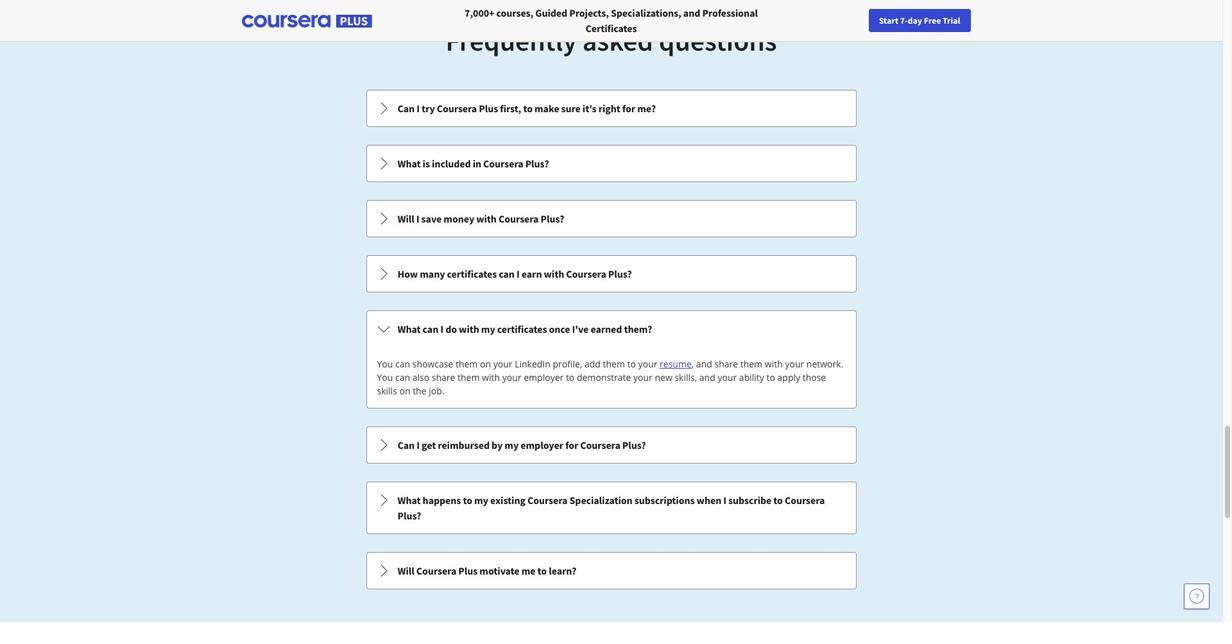 Task type: describe. For each thing, give the bounding box(es) containing it.
many
[[420, 268, 445, 281]]

reimbursed
[[438, 439, 490, 452]]

to left the apply
[[767, 372, 776, 384]]

will i save money with coursera plus?
[[398, 213, 565, 225]]

you can showcase them on your linkedin profile, add them to your resume
[[377, 358, 692, 370]]

to right me at the left bottom
[[538, 565, 547, 578]]

will coursera plus motivate me to learn? button
[[367, 553, 856, 589]]

what can i do with my certificates once i've earned them? button
[[367, 311, 856, 347]]

i left the earn
[[517, 268, 520, 281]]

with for will i save money with coursera plus?
[[477, 213, 497, 225]]

can for can i try coursera plus first, to make sure it's right for me?
[[398, 102, 415, 115]]

frequently asked questions
[[446, 23, 777, 58]]

can left showcase
[[396, 358, 410, 370]]

how many certificates can i earn with coursera plus?
[[398, 268, 632, 281]]

coursera right subscribe
[[785, 494, 825, 507]]

make
[[535, 102, 559, 115]]

learn?
[[549, 565, 577, 578]]

i left try
[[417, 102, 420, 115]]

can i get reimbursed by my employer for coursera plus? button
[[367, 428, 856, 464]]

will i save money with coursera plus? button
[[367, 201, 856, 237]]

to down profile,
[[566, 372, 575, 384]]

what for what happens to my existing coursera specialization subscriptions when i subscribe to coursera plus?
[[398, 494, 421, 507]]

subscriptions
[[635, 494, 695, 507]]

i've
[[572, 323, 589, 336]]

you inside , and share them with your network. you can also share them with your employer to demonstrate your new skills, and your ability to apply those skills on the job.
[[377, 372, 393, 384]]

list containing can i try coursera plus first, to make sure it's right for me?
[[365, 89, 858, 591]]

projects,
[[570, 6, 609, 19]]

your up new
[[639, 358, 658, 370]]

coursera up how many certificates can i earn with coursera plus?
[[499, 213, 539, 225]]

showcase
[[413, 358, 453, 370]]

start
[[879, 15, 899, 26]]

guided
[[536, 6, 568, 19]]

i inside dropdown button
[[417, 439, 420, 452]]

with right the earn
[[544, 268, 565, 281]]

earn
[[522, 268, 542, 281]]

what is included in coursera plus? button
[[367, 146, 856, 182]]

demonstrate
[[577, 372, 631, 384]]

coursera inside dropdown button
[[581, 439, 621, 452]]

money
[[444, 213, 475, 225]]

my for certificates
[[481, 323, 495, 336]]

specializations,
[[611, 6, 682, 19]]

employer inside dropdown button
[[521, 439, 564, 452]]

can left the earn
[[499, 268, 515, 281]]

apply
[[778, 372, 801, 384]]

courses,
[[497, 6, 534, 19]]

0 vertical spatial plus
[[479, 102, 498, 115]]

frequently
[[446, 23, 577, 58]]

to right happens in the left bottom of the page
[[463, 494, 473, 507]]

resume
[[660, 358, 692, 370]]

what for what can i do with my certificates once i've earned them?
[[398, 323, 421, 336]]

2 vertical spatial and
[[700, 372, 716, 384]]

my for employer
[[505, 439, 519, 452]]

can i get reimbursed by my employer for coursera plus?
[[398, 439, 646, 452]]

try
[[422, 102, 435, 115]]

to right first,
[[524, 102, 533, 115]]

asked
[[583, 23, 654, 58]]

new
[[949, 15, 966, 26]]

will coursera plus motivate me to learn?
[[398, 565, 577, 578]]

1 vertical spatial certificates
[[497, 323, 547, 336]]

the
[[413, 385, 427, 397]]

help center image
[[1190, 589, 1205, 605]]

once
[[549, 323, 570, 336]]

specialization
[[570, 494, 633, 507]]

is
[[423, 157, 430, 170]]

1 you from the top
[[377, 358, 393, 370]]

resume link
[[660, 358, 692, 370]]

motivate
[[480, 565, 520, 578]]

new
[[655, 372, 673, 384]]

on inside , and share them with your network. you can also share them with your employer to demonstrate your new skills, and your ability to apply those skills on the job.
[[400, 385, 411, 397]]

free
[[924, 15, 941, 26]]

existing
[[491, 494, 526, 507]]

do
[[446, 323, 457, 336]]

save
[[422, 213, 442, 225]]

ability
[[740, 372, 765, 384]]

coursera right the earn
[[566, 268, 607, 281]]

can for can i get reimbursed by my employer for coursera plus?
[[398, 439, 415, 452]]

can i try coursera plus first, to make sure it's right for me? button
[[367, 91, 856, 126]]

i inside what happens to my existing coursera specialization subscriptions when i subscribe to coursera plus?
[[724, 494, 727, 507]]

,
[[692, 358, 694, 370]]

also
[[413, 372, 430, 384]]

to up demonstrate
[[628, 358, 636, 370]]

linkedin
[[515, 358, 551, 370]]

coursera right in
[[484, 157, 524, 170]]

coursera right existing
[[528, 494, 568, 507]]

7,000+
[[465, 6, 495, 19]]

your down the 'linkedin'
[[503, 372, 522, 384]]

0 horizontal spatial share
[[432, 372, 455, 384]]

day
[[908, 15, 923, 26]]

them right also
[[458, 372, 480, 384]]

trial
[[943, 15, 961, 26]]

network.
[[807, 358, 844, 370]]

i left save
[[417, 213, 420, 225]]

them up ability
[[741, 358, 763, 370]]

professional
[[703, 6, 758, 19]]

subscribe
[[729, 494, 772, 507]]

by
[[492, 439, 503, 452]]

find your new career
[[912, 15, 993, 26]]

them?
[[624, 323, 653, 336]]

those
[[803, 372, 826, 384]]

certificates
[[586, 22, 637, 35]]

what happens to my existing coursera specialization subscriptions when i subscribe to coursera plus?
[[398, 494, 825, 523]]

your inside find your new career link
[[930, 15, 948, 26]]

it's
[[583, 102, 597, 115]]

how
[[398, 268, 418, 281]]

with for what can i do with my certificates once i've earned them?
[[459, 323, 479, 336]]



Task type: vqa. For each thing, say whether or not it's contained in the screenshot.
existing on the bottom left of the page
yes



Task type: locate. For each thing, give the bounding box(es) containing it.
will inside will coursera plus motivate me to learn? dropdown button
[[398, 565, 415, 578]]

can i try coursera plus first, to make sure it's right for me?
[[398, 102, 656, 115]]

share up job.
[[432, 372, 455, 384]]

for inside dropdown button
[[566, 439, 579, 452]]

3 what from the top
[[398, 494, 421, 507]]

will for will coursera plus motivate me to learn?
[[398, 565, 415, 578]]

1 horizontal spatial for
[[623, 102, 636, 115]]

plus? inside what is included in coursera plus? dropdown button
[[526, 157, 549, 170]]

0 vertical spatial my
[[481, 323, 495, 336]]

what
[[398, 157, 421, 170], [398, 323, 421, 336], [398, 494, 421, 507]]

with right money
[[477, 213, 497, 225]]

1 vertical spatial for
[[566, 439, 579, 452]]

for
[[623, 102, 636, 115], [566, 439, 579, 452]]

what left do
[[398, 323, 421, 336]]

and inside 7,000+ courses, guided projects, specializations, and professional certificates
[[684, 6, 701, 19]]

add
[[585, 358, 601, 370]]

employer down you can showcase them on your linkedin profile, add them to your resume
[[524, 372, 564, 384]]

0 vertical spatial employer
[[524, 372, 564, 384]]

plus? inside will i save money with coursera plus? dropdown button
[[541, 213, 565, 225]]

job.
[[429, 385, 445, 397]]

1 vertical spatial share
[[432, 372, 455, 384]]

my inside dropdown button
[[481, 323, 495, 336]]

on
[[480, 358, 491, 370], [400, 385, 411, 397]]

and right "skills,"
[[700, 372, 716, 384]]

i
[[417, 102, 420, 115], [417, 213, 420, 225], [517, 268, 520, 281], [441, 323, 444, 336], [417, 439, 420, 452], [724, 494, 727, 507]]

career
[[968, 15, 993, 26]]

first,
[[500, 102, 522, 115]]

plus left first,
[[479, 102, 498, 115]]

what for what is included in coursera plus?
[[398, 157, 421, 170]]

2 can from the top
[[398, 439, 415, 452]]

find
[[912, 15, 929, 26]]

i right when
[[724, 494, 727, 507]]

can
[[499, 268, 515, 281], [423, 323, 439, 336], [396, 358, 410, 370], [396, 372, 410, 384]]

2 vertical spatial my
[[475, 494, 489, 507]]

2 will from the top
[[398, 565, 415, 578]]

2 vertical spatial what
[[398, 494, 421, 507]]

0 vertical spatial will
[[398, 213, 415, 225]]

what can i do with my certificates once i've earned them?
[[398, 323, 653, 336]]

0 vertical spatial can
[[398, 102, 415, 115]]

start 7-day free trial button
[[869, 9, 971, 32]]

with right do
[[459, 323, 479, 336]]

1 vertical spatial employer
[[521, 439, 564, 452]]

share right , at the right of the page
[[715, 358, 738, 370]]

can left also
[[396, 372, 410, 384]]

, and share them with your network. you can also share them with your employer to demonstrate your new skills, and your ability to apply those skills on the job.
[[377, 358, 844, 397]]

0 vertical spatial you
[[377, 358, 393, 370]]

for inside dropdown button
[[623, 102, 636, 115]]

coursera
[[437, 102, 477, 115], [484, 157, 524, 170], [499, 213, 539, 225], [566, 268, 607, 281], [581, 439, 621, 452], [528, 494, 568, 507], [785, 494, 825, 507], [417, 565, 457, 578]]

me
[[522, 565, 536, 578]]

i left get
[[417, 439, 420, 452]]

my right do
[[481, 323, 495, 336]]

will for will i save money with coursera plus?
[[398, 213, 415, 225]]

your up the apply
[[785, 358, 805, 370]]

you
[[377, 358, 393, 370], [377, 372, 393, 384]]

0 vertical spatial what
[[398, 157, 421, 170]]

plus? inside can i get reimbursed by my employer for coursera plus? dropdown button
[[623, 439, 646, 452]]

them up demonstrate
[[603, 358, 625, 370]]

0 vertical spatial and
[[684, 6, 701, 19]]

coursera right try
[[437, 102, 477, 115]]

certificates right 'many'
[[447, 268, 497, 281]]

find your new career link
[[906, 13, 999, 29]]

7-
[[901, 15, 908, 26]]

share
[[715, 358, 738, 370], [432, 372, 455, 384]]

questions
[[659, 23, 777, 58]]

1 will from the top
[[398, 213, 415, 225]]

and up questions
[[684, 6, 701, 19]]

your left new
[[634, 372, 653, 384]]

can inside , and share them with your network. you can also share them with your employer to demonstrate your new skills, and your ability to apply those skills on the job.
[[396, 372, 410, 384]]

1 vertical spatial will
[[398, 565, 415, 578]]

with up the apply
[[765, 358, 783, 370]]

and right , at the right of the page
[[697, 358, 713, 370]]

get
[[422, 439, 436, 452]]

can left get
[[398, 439, 415, 452]]

can left try
[[398, 102, 415, 115]]

coursera up the specialization
[[581, 439, 621, 452]]

1 vertical spatial my
[[505, 439, 519, 452]]

them
[[456, 358, 478, 370], [603, 358, 625, 370], [741, 358, 763, 370], [458, 372, 480, 384]]

0 vertical spatial share
[[715, 358, 738, 370]]

coursera left motivate
[[417, 565, 457, 578]]

0 vertical spatial on
[[480, 358, 491, 370]]

can
[[398, 102, 415, 115], [398, 439, 415, 452]]

1 vertical spatial you
[[377, 372, 393, 384]]

your right find
[[930, 15, 948, 26]]

to right subscribe
[[774, 494, 783, 507]]

my left existing
[[475, 494, 489, 507]]

and
[[684, 6, 701, 19], [697, 358, 713, 370], [700, 372, 716, 384]]

how many certificates can i earn with coursera plus? button
[[367, 256, 856, 292]]

plus?
[[526, 157, 549, 170], [541, 213, 565, 225], [609, 268, 632, 281], [623, 439, 646, 452], [398, 510, 421, 523]]

will inside will i save money with coursera plus? dropdown button
[[398, 213, 415, 225]]

what happens to my existing coursera specialization subscriptions when i subscribe to coursera plus? button
[[367, 483, 856, 534]]

i left do
[[441, 323, 444, 336]]

0 horizontal spatial on
[[400, 385, 411, 397]]

1 vertical spatial on
[[400, 385, 411, 397]]

1 can from the top
[[398, 102, 415, 115]]

0 vertical spatial certificates
[[447, 268, 497, 281]]

my inside dropdown button
[[505, 439, 519, 452]]

start 7-day free trial
[[879, 15, 961, 26]]

right
[[599, 102, 621, 115]]

can inside dropdown button
[[398, 439, 415, 452]]

plus
[[479, 102, 498, 115], [459, 565, 478, 578]]

what inside what happens to my existing coursera specialization subscriptions when i subscribe to coursera plus?
[[398, 494, 421, 507]]

certificates up the 'linkedin'
[[497, 323, 547, 336]]

my right by
[[505, 439, 519, 452]]

earned
[[591, 323, 622, 336]]

1 horizontal spatial plus
[[479, 102, 498, 115]]

included
[[432, 157, 471, 170]]

employer right by
[[521, 439, 564, 452]]

when
[[697, 494, 722, 507]]

my inside what happens to my existing coursera specialization subscriptions when i subscribe to coursera plus?
[[475, 494, 489, 507]]

on left the 'linkedin'
[[480, 358, 491, 370]]

1 vertical spatial and
[[697, 358, 713, 370]]

1 horizontal spatial on
[[480, 358, 491, 370]]

for up the specialization
[[566, 439, 579, 452]]

can left do
[[423, 323, 439, 336]]

with down you can showcase them on your linkedin profile, add them to your resume
[[482, 372, 500, 384]]

0 horizontal spatial plus
[[459, 565, 478, 578]]

1 vertical spatial what
[[398, 323, 421, 336]]

1 vertical spatial can
[[398, 439, 415, 452]]

skills,
[[675, 372, 697, 384]]

0 horizontal spatial for
[[566, 439, 579, 452]]

employer inside , and share them with your network. you can also share them with your employer to demonstrate your new skills, and your ability to apply those skills on the job.
[[524, 372, 564, 384]]

plus left motivate
[[459, 565, 478, 578]]

what left happens in the left bottom of the page
[[398, 494, 421, 507]]

1 vertical spatial plus
[[459, 565, 478, 578]]

your left the 'linkedin'
[[494, 358, 513, 370]]

1 horizontal spatial share
[[715, 358, 738, 370]]

them right showcase
[[456, 358, 478, 370]]

will
[[398, 213, 415, 225], [398, 565, 415, 578]]

to
[[524, 102, 533, 115], [628, 358, 636, 370], [566, 372, 575, 384], [767, 372, 776, 384], [463, 494, 473, 507], [774, 494, 783, 507], [538, 565, 547, 578]]

7,000+ courses, guided projects, specializations, and professional certificates
[[465, 6, 758, 35]]

me?
[[638, 102, 656, 115]]

what left is
[[398, 157, 421, 170]]

what is included in coursera plus?
[[398, 157, 549, 170]]

your left ability
[[718, 372, 737, 384]]

None search field
[[177, 8, 485, 34]]

0 vertical spatial for
[[623, 102, 636, 115]]

employer
[[524, 372, 564, 384], [521, 439, 564, 452]]

plus? inside what happens to my existing coursera specialization subscriptions when i subscribe to coursera plus?
[[398, 510, 421, 523]]

in
[[473, 157, 482, 170]]

for left the me?
[[623, 102, 636, 115]]

1 what from the top
[[398, 157, 421, 170]]

skills
[[377, 385, 397, 397]]

2 you from the top
[[377, 372, 393, 384]]

2 what from the top
[[398, 323, 421, 336]]

plus? inside how many certificates can i earn with coursera plus? dropdown button
[[609, 268, 632, 281]]

list
[[365, 89, 858, 591]]

with for , and share them with your network. you can also share them with your employer to demonstrate your new skills, and your ability to apply those skills on the job.
[[765, 358, 783, 370]]

certificates
[[447, 268, 497, 281], [497, 323, 547, 336]]

happens
[[423, 494, 461, 507]]

coursera plus image
[[242, 15, 372, 28]]

with
[[477, 213, 497, 225], [544, 268, 565, 281], [459, 323, 479, 336], [765, 358, 783, 370], [482, 372, 500, 384]]

profile,
[[553, 358, 583, 370]]

your
[[930, 15, 948, 26], [494, 358, 513, 370], [639, 358, 658, 370], [785, 358, 805, 370], [503, 372, 522, 384], [634, 372, 653, 384], [718, 372, 737, 384]]

can inside dropdown button
[[398, 102, 415, 115]]

on left 'the' on the left bottom of the page
[[400, 385, 411, 397]]

sure
[[561, 102, 581, 115]]



